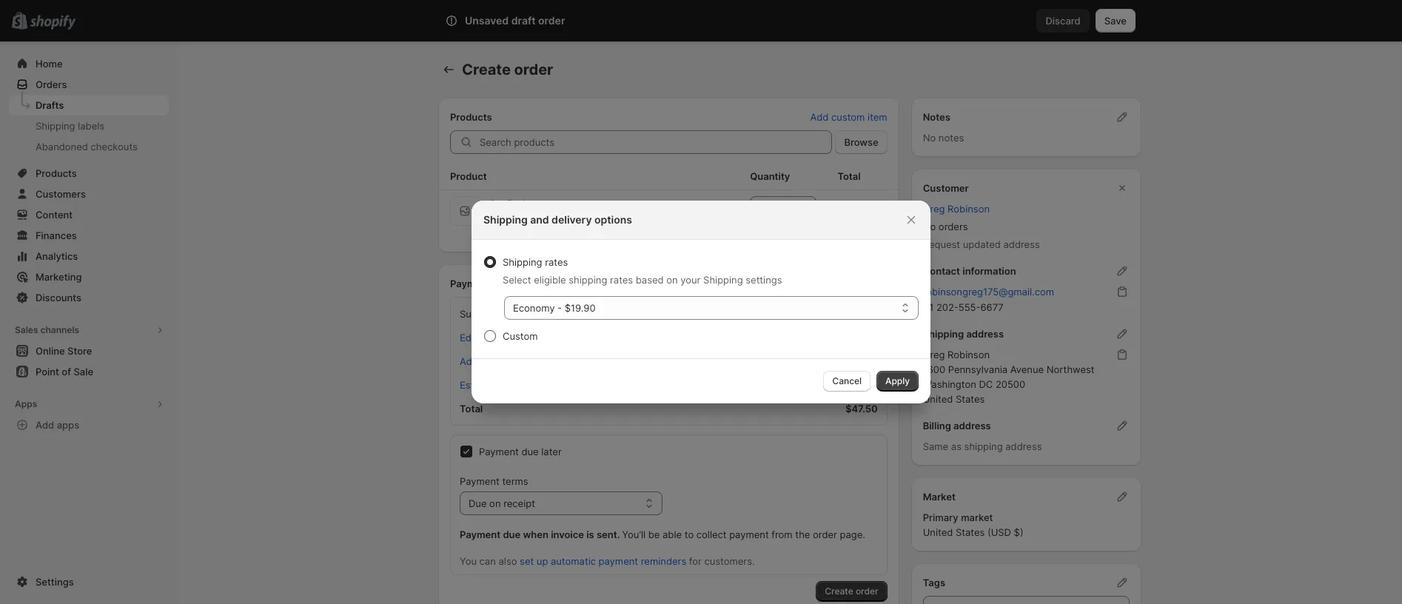 Task type: vqa. For each thing, say whether or not it's contained in the screenshot.
middle Store
no



Task type: describe. For each thing, give the bounding box(es) containing it.
settings
[[36, 576, 74, 588]]

abandoned
[[36, 141, 88, 153]]

notes
[[939, 132, 964, 144]]

automatic
[[551, 555, 596, 567]]

on inside dialog
[[667, 274, 678, 286]]

discounts
[[36, 292, 81, 304]]

you
[[460, 555, 477, 567]]

greg for greg robinson no orders request updated address
[[923, 203, 945, 215]]

create order button
[[816, 581, 887, 602]]

payment for payment terms
[[460, 475, 500, 487]]

be
[[648, 529, 660, 540]]

primary market united states (usd $)
[[923, 512, 1024, 538]]

receipt
[[504, 498, 535, 509]]

shipping for shipping rates
[[503, 256, 542, 268]]

address down '20500'
[[1006, 441, 1042, 452]]

order inside button
[[856, 586, 879, 597]]

contact
[[923, 265, 960, 277]]

payment for payment due when invoice is sent. you'll be able to collect payment from the order page.
[[460, 529, 501, 540]]

discard
[[1046, 15, 1081, 27]]

payment for payment due later
[[479, 446, 519, 458]]

tags
[[923, 577, 945, 589]]

same as shipping address
[[923, 441, 1042, 452]]

shipping inside cat bed requires shipping
[[531, 212, 569, 224]]

discard link
[[1037, 9, 1090, 33]]

$47.50
[[846, 403, 878, 415]]

unsaved draft order
[[465, 14, 565, 27]]

apply button
[[877, 371, 919, 392]]

browse
[[844, 136, 879, 148]]

also
[[499, 555, 517, 567]]

custom
[[503, 330, 538, 342]]

0 vertical spatial total
[[838, 170, 861, 182]]

shipping labels link
[[9, 115, 169, 136]]

payment due later
[[479, 446, 562, 458]]

order right the the
[[813, 529, 837, 540]]

greg robinson no orders request updated address
[[923, 203, 1040, 250]]

+1
[[923, 301, 934, 313]]

economy - $19.90
[[513, 302, 596, 314]]

collect
[[697, 529, 727, 540]]

drafts link
[[9, 95, 169, 115]]

northwest
[[1047, 364, 1095, 375]]

search
[[511, 15, 543, 27]]

states inside primary market united states (usd $)
[[956, 526, 985, 538]]

1 vertical spatial rates
[[610, 274, 633, 286]]

notes
[[923, 111, 951, 123]]

sales
[[15, 324, 38, 335]]

customer
[[923, 182, 969, 194]]

save button
[[1096, 9, 1136, 33]]

shipping inside dialog
[[569, 274, 607, 286]]

shopify image
[[30, 15, 76, 30]]

cat bed requires shipping
[[489, 198, 569, 224]]

page.
[[840, 529, 865, 540]]

or
[[522, 355, 531, 367]]

$50.00 inside button
[[489, 227, 521, 239]]

order right draft
[[538, 14, 565, 27]]

shipping right your at the left top of page
[[703, 274, 743, 286]]

primary
[[923, 512, 959, 523]]

and
[[530, 213, 549, 226]]

can
[[479, 555, 496, 567]]

1 vertical spatial payment
[[599, 555, 638, 567]]

add apps
[[36, 419, 79, 431]]

channels
[[40, 324, 79, 335]]

create inside button
[[825, 586, 853, 597]]

order down search
[[514, 61, 553, 78]]

payment for payment
[[450, 278, 491, 289]]

abandoned checkouts
[[36, 141, 138, 153]]

cancel button
[[824, 371, 871, 392]]

discounts link
[[9, 287, 169, 308]]

from
[[772, 529, 793, 540]]

select
[[503, 274, 531, 286]]

shipping for shipping labels
[[36, 120, 75, 132]]

able
[[663, 529, 682, 540]]

labels
[[78, 120, 104, 132]]

draft
[[511, 14, 536, 27]]

as
[[951, 441, 962, 452]]

shipping rates
[[503, 256, 568, 268]]

orders link
[[9, 74, 169, 95]]

eligible
[[534, 274, 566, 286]]

1 horizontal spatial payment
[[729, 529, 769, 540]]

$)
[[1014, 526, 1024, 538]]

options
[[594, 213, 632, 226]]

quantity
[[750, 170, 790, 182]]

greg robinson 1600 pennsylvania avenue northwest washington dc 20500 united states
[[923, 349, 1095, 405]]

settings
[[746, 274, 782, 286]]

1 $0.00 from the top
[[851, 355, 878, 367]]

add for add apps
[[36, 419, 54, 431]]

avenue
[[1010, 364, 1044, 375]]

customers.
[[704, 555, 755, 567]]

address down "6677"
[[966, 328, 1004, 340]]

discount
[[480, 332, 519, 344]]

reminders
[[641, 555, 686, 567]]

shipping right as
[[964, 441, 1003, 452]]

settings link
[[9, 572, 169, 592]]

0 vertical spatial create
[[462, 61, 511, 78]]

0 horizontal spatial total
[[460, 403, 483, 415]]

item
[[868, 111, 887, 123]]

shipping inside button
[[481, 355, 519, 367]]

address up same as shipping address
[[954, 420, 991, 432]]

0 vertical spatial create order
[[462, 61, 553, 78]]

add for add custom item
[[810, 111, 829, 123]]

apps
[[57, 419, 79, 431]]

market
[[923, 491, 956, 503]]



Task type: locate. For each thing, give the bounding box(es) containing it.
delivery inside dialog
[[552, 213, 592, 226]]

no up request at the top of page
[[923, 221, 936, 232]]

shipping down discount
[[481, 355, 519, 367]]

rates left based
[[610, 274, 633, 286]]

6677
[[981, 301, 1004, 313]]

due
[[469, 498, 487, 509]]

1 vertical spatial create
[[825, 586, 853, 597]]

information
[[963, 265, 1016, 277]]

0 horizontal spatial create order
[[462, 61, 553, 78]]

0 horizontal spatial add
[[36, 419, 54, 431]]

0 horizontal spatial due
[[503, 529, 521, 540]]

apps button
[[9, 394, 169, 415]]

payment left from
[[729, 529, 769, 540]]

-
[[558, 302, 562, 314]]

select eligible shipping rates based on your shipping settings
[[503, 274, 782, 286]]

robinson for orders
[[948, 203, 990, 215]]

unsaved
[[465, 14, 509, 27]]

shipping right requires
[[531, 212, 569, 224]]

due left later at the left bottom of the page
[[522, 446, 539, 458]]

robinson up orders
[[948, 203, 990, 215]]

1 horizontal spatial create order
[[825, 586, 879, 597]]

1 vertical spatial greg
[[923, 349, 945, 361]]

1 vertical spatial $0.00
[[851, 379, 878, 391]]

2 united from the top
[[923, 526, 953, 538]]

due on receipt
[[469, 498, 535, 509]]

2 states from the top
[[956, 526, 985, 538]]

—
[[593, 355, 602, 367]]

edit
[[460, 332, 477, 344]]

based
[[636, 274, 664, 286]]

0 horizontal spatial $50.00
[[489, 227, 521, 239]]

1 vertical spatial delivery
[[534, 355, 570, 367]]

$50.00 left '+1'
[[846, 308, 878, 320]]

0 horizontal spatial create
[[462, 61, 511, 78]]

edit discount button
[[451, 327, 528, 348]]

555-
[[959, 301, 981, 313]]

states
[[956, 393, 985, 405], [956, 526, 985, 538]]

create order inside create order button
[[825, 586, 879, 597]]

add for add shipping or delivery
[[460, 355, 478, 367]]

sent.
[[597, 529, 620, 540]]

due
[[522, 446, 539, 458], [503, 529, 521, 540]]

shipping up '$19.90'
[[569, 274, 607, 286]]

0 vertical spatial greg
[[923, 203, 945, 215]]

due left the when
[[503, 529, 521, 540]]

edit discount
[[460, 332, 519, 344]]

states inside greg robinson 1600 pennsylvania avenue northwest washington dc 20500 united states
[[956, 393, 985, 405]]

delivery right and
[[552, 213, 592, 226]]

0 vertical spatial delivery
[[552, 213, 592, 226]]

0 vertical spatial $0.00
[[851, 355, 878, 367]]

due for later
[[522, 446, 539, 458]]

united inside greg robinson 1600 pennsylvania avenue northwest washington dc 20500 united states
[[923, 393, 953, 405]]

no notes
[[923, 132, 964, 144]]

no left notes
[[923, 132, 936, 144]]

subtotal
[[460, 308, 498, 320]]

0 vertical spatial add
[[810, 111, 829, 123]]

0 vertical spatial payment
[[729, 529, 769, 540]]

contact information
[[923, 265, 1016, 277]]

shipping down cat
[[483, 213, 528, 226]]

shipping up select
[[503, 256, 542, 268]]

0 horizontal spatial on
[[489, 498, 501, 509]]

delivery
[[552, 213, 592, 226], [534, 355, 570, 367]]

your
[[681, 274, 701, 286]]

shipping down 202-
[[923, 328, 964, 340]]

1 horizontal spatial add
[[460, 355, 478, 367]]

1 horizontal spatial total
[[838, 170, 861, 182]]

up
[[537, 555, 548, 567]]

total
[[838, 170, 861, 182], [460, 403, 483, 415]]

on right due
[[489, 498, 501, 509]]

order
[[538, 14, 565, 27], [514, 61, 553, 78], [813, 529, 837, 540], [856, 586, 879, 597]]

due for when
[[503, 529, 521, 540]]

1 horizontal spatial $50.00
[[846, 308, 878, 320]]

1 vertical spatial states
[[956, 526, 985, 538]]

1 vertical spatial robinson
[[948, 349, 990, 361]]

address right the updated
[[1004, 238, 1040, 250]]

home link
[[9, 53, 169, 74]]

1600
[[923, 364, 946, 375]]

0 vertical spatial robinson
[[948, 203, 990, 215]]

1 no from the top
[[923, 132, 936, 144]]

address inside greg robinson no orders request updated address
[[1004, 238, 1040, 250]]

2 horizontal spatial add
[[810, 111, 829, 123]]

shipping
[[36, 120, 75, 132], [483, 213, 528, 226], [503, 256, 542, 268], [703, 274, 743, 286], [923, 328, 964, 340]]

payment terms
[[460, 475, 528, 487]]

drafts
[[36, 99, 64, 111]]

rates up eligible at the left of the page
[[545, 256, 568, 268]]

robinson
[[948, 203, 990, 215], [948, 349, 990, 361]]

1 states from the top
[[956, 393, 985, 405]]

2 vertical spatial add
[[36, 419, 54, 431]]

0 vertical spatial $50.00
[[489, 227, 521, 239]]

shipping for shipping address
[[923, 328, 964, 340]]

orders
[[939, 221, 968, 232]]

total down add shipping or delivery
[[460, 403, 483, 415]]

no inside greg robinson no orders request updated address
[[923, 221, 936, 232]]

bed
[[507, 198, 525, 210]]

0 horizontal spatial payment
[[599, 555, 638, 567]]

cancel
[[832, 375, 862, 386]]

apps
[[15, 398, 37, 409]]

add inside "button"
[[36, 419, 54, 431]]

same
[[923, 441, 949, 452]]

robinsongreg175@gmail.com
[[923, 286, 1054, 298]]

you can also set up automatic payment reminders for customers.
[[460, 555, 755, 567]]

shipping labels
[[36, 120, 104, 132]]

greg down customer
[[923, 203, 945, 215]]

browse button
[[835, 130, 887, 154]]

united down washington
[[923, 393, 953, 405]]

robinson for pennsylvania
[[948, 349, 990, 361]]

apply
[[885, 375, 910, 386]]

payment up due
[[460, 475, 500, 487]]

set up automatic payment reminders link
[[520, 555, 686, 567]]

$50.00 down requires
[[489, 227, 521, 239]]

2 greg from the top
[[923, 349, 945, 361]]

2 robinson from the top
[[948, 349, 990, 361]]

0 vertical spatial no
[[923, 132, 936, 144]]

billing address
[[923, 420, 991, 432]]

cat
[[489, 198, 505, 210]]

total down browse
[[838, 170, 861, 182]]

0 horizontal spatial rates
[[545, 256, 568, 268]]

payment up subtotal
[[450, 278, 491, 289]]

1 united from the top
[[923, 393, 953, 405]]

updated
[[963, 238, 1001, 250]]

202-
[[937, 301, 959, 313]]

add shipping or delivery
[[460, 355, 570, 367]]

products
[[450, 111, 492, 123]]

1 vertical spatial total
[[460, 403, 483, 415]]

$0.00 up cancel at the bottom of the page
[[851, 355, 878, 367]]

set
[[520, 555, 534, 567]]

shipping and delivery options dialog
[[0, 201, 1402, 404]]

robinson up pennsylvania
[[948, 349, 990, 361]]

1 horizontal spatial rates
[[610, 274, 633, 286]]

shipping for shipping and delivery options
[[483, 213, 528, 226]]

united inside primary market united states (usd $)
[[923, 526, 953, 538]]

create down page.
[[825, 586, 853, 597]]

1 vertical spatial create order
[[825, 586, 879, 597]]

order down page.
[[856, 586, 879, 597]]

is
[[587, 529, 594, 540]]

greg up 1600
[[923, 349, 945, 361]]

the
[[795, 529, 810, 540]]

0 vertical spatial on
[[667, 274, 678, 286]]

payment down "sent."
[[599, 555, 638, 567]]

united down primary
[[923, 526, 953, 538]]

terms
[[502, 475, 528, 487]]

1 vertical spatial $50.00
[[846, 308, 878, 320]]

payment up the payment terms
[[479, 446, 519, 458]]

0 vertical spatial rates
[[545, 256, 568, 268]]

later
[[541, 446, 562, 458]]

robinson inside greg robinson no orders request updated address
[[948, 203, 990, 215]]

add custom item button
[[801, 107, 896, 127]]

2 $0.00 from the top
[[851, 379, 878, 391]]

custom
[[831, 111, 865, 123]]

delivery inside button
[[534, 355, 570, 367]]

states down market
[[956, 526, 985, 538]]

add custom item
[[810, 111, 887, 123]]

product
[[450, 170, 487, 182]]

add left apps
[[36, 419, 54, 431]]

invoice
[[551, 529, 584, 540]]

shipping address
[[923, 328, 1004, 340]]

add shipping or delivery button
[[451, 351, 579, 372]]

$0.00 up $47.50 on the bottom right
[[851, 379, 878, 391]]

0 vertical spatial states
[[956, 393, 985, 405]]

on left your at the left top of page
[[667, 274, 678, 286]]

1 horizontal spatial due
[[522, 446, 539, 458]]

greg robinson link
[[923, 203, 990, 215]]

greg inside greg robinson 1600 pennsylvania avenue northwest washington dc 20500 united states
[[923, 349, 945, 361]]

1 vertical spatial on
[[489, 498, 501, 509]]

add down "edit"
[[460, 355, 478, 367]]

1 horizontal spatial create
[[825, 586, 853, 597]]

create
[[462, 61, 511, 78], [825, 586, 853, 597]]

greg inside greg robinson no orders request updated address
[[923, 203, 945, 215]]

1 vertical spatial no
[[923, 221, 936, 232]]

1 vertical spatial add
[[460, 355, 478, 367]]

create order down unsaved draft order at the top left of page
[[462, 61, 553, 78]]

payment due when invoice is sent. you'll be able to collect payment from the order page.
[[460, 529, 865, 540]]

2 no from the top
[[923, 221, 936, 232]]

pennsylvania
[[948, 364, 1008, 375]]

+1 202-555-6677
[[923, 301, 1004, 313]]

0 vertical spatial united
[[923, 393, 953, 405]]

create order
[[462, 61, 553, 78], [825, 586, 879, 597]]

greg for greg robinson 1600 pennsylvania avenue northwest washington dc 20500 united states
[[923, 349, 945, 361]]

states down dc
[[956, 393, 985, 405]]

shipping and delivery options
[[483, 213, 632, 226]]

payment up can
[[460, 529, 501, 540]]

shipping down drafts
[[36, 120, 75, 132]]

add left the custom
[[810, 111, 829, 123]]

1 robinson from the top
[[948, 203, 990, 215]]

create order down page.
[[825, 586, 879, 597]]

1 greg from the top
[[923, 203, 945, 215]]

search button
[[486, 9, 916, 33]]

no
[[923, 132, 936, 144], [923, 221, 936, 232]]

delivery right or
[[534, 355, 570, 367]]

robinson inside greg robinson 1600 pennsylvania avenue northwest washington dc 20500 united states
[[948, 349, 990, 361]]

1 vertical spatial united
[[923, 526, 953, 538]]

0 vertical spatial due
[[522, 446, 539, 458]]

robinsongreg175@gmail.com button
[[914, 281, 1063, 302]]

$50.00 button
[[480, 223, 530, 244]]

1 horizontal spatial on
[[667, 274, 678, 286]]

address
[[1004, 238, 1040, 250], [966, 328, 1004, 340], [954, 420, 991, 432], [1006, 441, 1042, 452]]

1 vertical spatial due
[[503, 529, 521, 540]]

create down the "unsaved"
[[462, 61, 511, 78]]

add apps button
[[9, 415, 169, 435]]

on
[[667, 274, 678, 286], [489, 498, 501, 509]]



